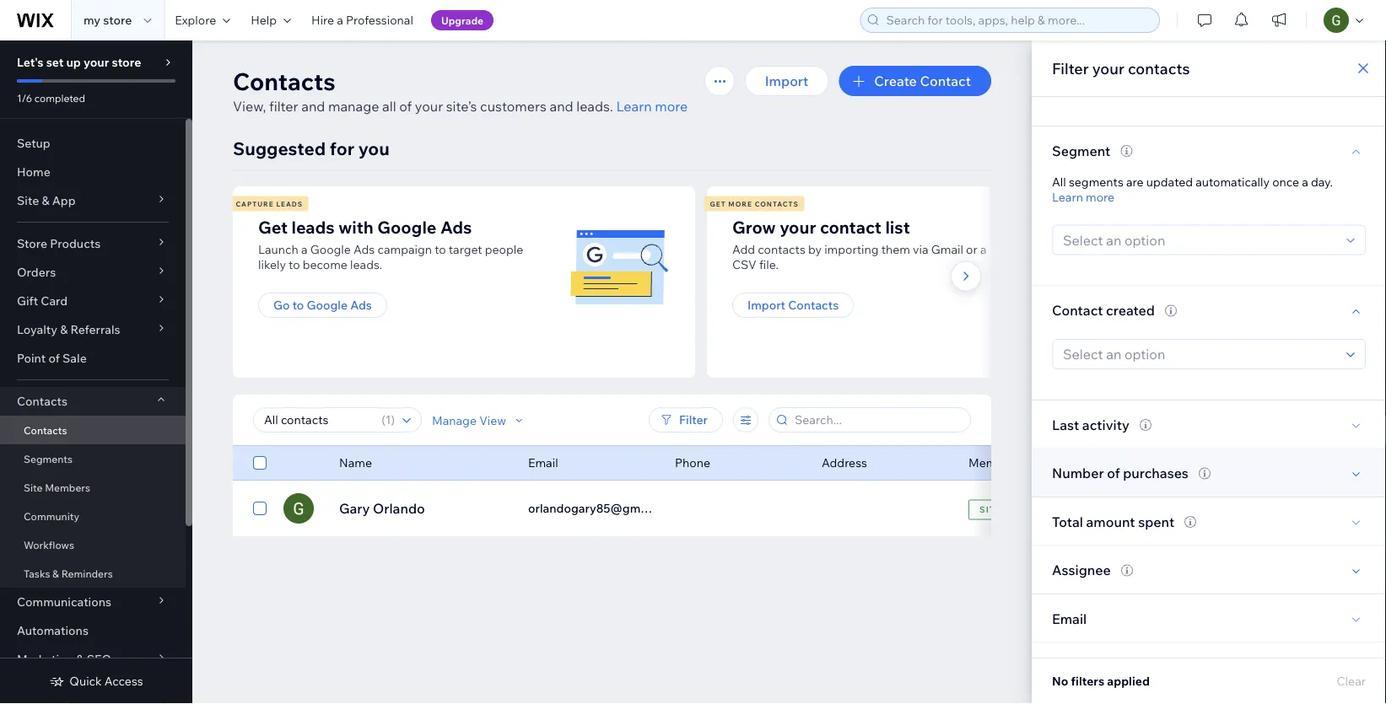 Task type: vqa. For each thing, say whether or not it's contained in the screenshot.
category icon corresponding to Send a notification
no



Task type: locate. For each thing, give the bounding box(es) containing it.
None checkbox
[[253, 499, 267, 519]]

1 vertical spatial learn
[[1052, 189, 1083, 204]]

site inside dropdown button
[[17, 193, 39, 208]]

a left day.
[[1302, 174, 1309, 189]]

filter inside button
[[679, 413, 708, 427]]

1 vertical spatial ads
[[354, 242, 375, 257]]

0 horizontal spatial of
[[48, 351, 60, 366]]

( 1 )
[[382, 413, 395, 427]]

0 vertical spatial leads.
[[576, 98, 613, 115]]

contacts
[[1128, 59, 1190, 78], [758, 242, 806, 257]]

0 vertical spatial contact
[[920, 73, 971, 89]]

0 vertical spatial filter
[[1052, 59, 1089, 78]]

email up orlandogary85@gmail.com at left
[[528, 456, 558, 470]]

store inside sidebar "element"
[[112, 55, 141, 70]]

)
[[391, 413, 395, 427]]

contacts inside "button"
[[788, 298, 839, 313]]

0 horizontal spatial more
[[655, 98, 688, 115]]

Search for tools, apps, help & more... field
[[881, 8, 1154, 32]]

of right number on the bottom right of page
[[1107, 465, 1120, 482]]

ads down get leads with google ads launch a google ads campaign to target people likely to become leads.
[[350, 298, 372, 313]]

site down 'member status'
[[980, 505, 1002, 515]]

a right or
[[980, 242, 987, 257]]

0 horizontal spatial contact
[[920, 73, 971, 89]]

ads inside button
[[350, 298, 372, 313]]

no filters applied
[[1052, 674, 1150, 689]]

member
[[969, 456, 1016, 470], [1004, 505, 1047, 515]]

contact right the 'create'
[[920, 73, 971, 89]]

google up become
[[310, 242, 351, 257]]

more
[[729, 200, 753, 208]]

member status
[[969, 456, 1052, 470]]

email
[[528, 456, 558, 470], [1052, 610, 1087, 627]]

point of sale link
[[0, 344, 186, 373]]

& inside site & app dropdown button
[[42, 193, 49, 208]]

0 horizontal spatial filter
[[679, 413, 708, 427]]

quick access
[[69, 674, 143, 689]]

contacts up filter on the top left
[[233, 66, 336, 96]]

help
[[251, 13, 277, 27]]

to down launch
[[289, 257, 300, 272]]

& inside marketing & seo popup button
[[76, 652, 84, 667]]

last activity
[[1052, 416, 1130, 433]]

segments
[[1069, 174, 1124, 189]]

point of sale
[[17, 351, 87, 366]]

filters
[[1071, 674, 1105, 689]]

create contact
[[874, 73, 971, 89]]

of
[[399, 98, 412, 115], [48, 351, 60, 366], [1107, 465, 1120, 482]]

marketing
[[17, 652, 74, 667]]

contacts down point of sale
[[17, 394, 67, 409]]

1 vertical spatial select an option field
[[1058, 340, 1342, 369]]

last
[[1052, 416, 1079, 433]]

1 vertical spatial member
[[1004, 505, 1047, 515]]

1 vertical spatial filter
[[679, 413, 708, 427]]

google down become
[[307, 298, 348, 313]]

ads up the target
[[440, 216, 472, 238]]

manage view button
[[432, 413, 527, 428]]

gmail
[[931, 242, 964, 257]]

customers
[[480, 98, 547, 115]]

workflows
[[24, 539, 74, 551]]

contact inside create contact button
[[920, 73, 971, 89]]

2 and from the left
[[550, 98, 573, 115]]

select an option field down created
[[1058, 340, 1342, 369]]

orlandogary85@gmail.com
[[528, 501, 680, 516]]

of left sale
[[48, 351, 60, 366]]

leads. down with
[[350, 257, 382, 272]]

loyalty
[[17, 322, 57, 337]]

setup link
[[0, 129, 186, 158]]

1 horizontal spatial contacts
[[1128, 59, 1190, 78]]

leads.
[[576, 98, 613, 115], [350, 257, 382, 272]]

1 horizontal spatial more
[[1086, 189, 1115, 204]]

community link
[[0, 502, 186, 531]]

list
[[230, 186, 1176, 378]]

home link
[[0, 158, 186, 186]]

my store
[[84, 13, 132, 27]]

1 vertical spatial learn more button
[[1052, 189, 1115, 205]]

0 horizontal spatial contacts
[[758, 242, 806, 257]]

0 vertical spatial store
[[103, 13, 132, 27]]

0 vertical spatial select an option field
[[1058, 226, 1342, 254]]

1 and from the left
[[301, 98, 325, 115]]

add
[[732, 242, 755, 257]]

1 horizontal spatial filter
[[1052, 59, 1089, 78]]

0 horizontal spatial learn more button
[[616, 96, 688, 116]]

purchases
[[1123, 465, 1189, 482]]

of inside contacts view, filter and manage all of your site's customers and leads. learn more
[[399, 98, 412, 115]]

orders button
[[0, 258, 186, 287]]

1 select an option field from the top
[[1058, 226, 1342, 254]]

0 vertical spatial learn
[[616, 98, 652, 115]]

1 vertical spatial import
[[748, 298, 786, 313]]

1 vertical spatial site
[[24, 481, 43, 494]]

member left status
[[969, 456, 1016, 470]]

1 vertical spatial email
[[1052, 610, 1087, 627]]

community
[[24, 510, 79, 523]]

suggested
[[233, 137, 326, 159]]

communications button
[[0, 588, 186, 617]]

2 vertical spatial ads
[[350, 298, 372, 313]]

1 horizontal spatial email
[[1052, 610, 1087, 627]]

and right "customers"
[[550, 98, 573, 115]]

and right filter on the top left
[[301, 98, 325, 115]]

Unsaved view field
[[259, 408, 376, 432]]

status
[[1018, 456, 1052, 470]]

of for point of sale
[[48, 351, 60, 366]]

more inside contacts view, filter and manage all of your site's customers and leads. learn more
[[655, 98, 688, 115]]

& for marketing
[[76, 652, 84, 667]]

capture leads
[[236, 200, 303, 208]]

1 vertical spatial contacts
[[758, 242, 806, 257]]

1 horizontal spatial of
[[399, 98, 412, 115]]

2 horizontal spatial of
[[1107, 465, 1120, 482]]

2 vertical spatial google
[[307, 298, 348, 313]]

import
[[765, 73, 809, 89], [748, 298, 786, 313]]

2 vertical spatial site
[[980, 505, 1002, 515]]

site & app button
[[0, 186, 186, 215]]

phone left applied
[[1052, 659, 1093, 676]]

store right my
[[103, 13, 132, 27]]

site for site members
[[24, 481, 43, 494]]

0 vertical spatial more
[[655, 98, 688, 115]]

site for site member
[[980, 505, 1002, 515]]

& for loyalty
[[60, 322, 68, 337]]

leads
[[291, 216, 335, 238]]

1 vertical spatial store
[[112, 55, 141, 70]]

1 horizontal spatial phone
[[1052, 659, 1093, 676]]

of right all
[[399, 98, 412, 115]]

learn inside all segments are updated automatically once a day. learn more
[[1052, 189, 1083, 204]]

Search... field
[[790, 408, 965, 432]]

products
[[50, 236, 101, 251]]

1 vertical spatial phone
[[1052, 659, 1093, 676]]

contacts link
[[0, 416, 186, 445]]

your inside sidebar "element"
[[84, 55, 109, 70]]

to inside button
[[292, 298, 304, 313]]

go to google ads button
[[258, 293, 387, 318]]

None checkbox
[[253, 453, 267, 473]]

email down assignee
[[1052, 610, 1087, 627]]

more
[[655, 98, 688, 115], [1086, 189, 1115, 204]]

activity
[[1082, 416, 1130, 433]]

ads down with
[[354, 242, 375, 257]]

import for import
[[765, 73, 809, 89]]

import contacts
[[748, 298, 839, 313]]

segment
[[1052, 142, 1111, 159]]

0 horizontal spatial email
[[528, 456, 558, 470]]

to right go
[[292, 298, 304, 313]]

number
[[1052, 465, 1104, 482]]

google
[[377, 216, 437, 238], [310, 242, 351, 257], [307, 298, 348, 313]]

1 vertical spatial google
[[310, 242, 351, 257]]

filter your contacts
[[1052, 59, 1190, 78]]

2 vertical spatial to
[[292, 298, 304, 313]]

seo
[[87, 652, 111, 667]]

a inside get leads with google ads launch a google ads campaign to target people likely to become leads.
[[301, 242, 308, 257]]

contacts up segments
[[24, 424, 67, 437]]

created
[[1106, 302, 1155, 319]]

reminders
[[61, 567, 113, 580]]

card
[[41, 294, 68, 308]]

capture
[[236, 200, 274, 208]]

0 vertical spatial contacts
[[1128, 59, 1190, 78]]

to left the target
[[435, 242, 446, 257]]

import inside "button"
[[748, 298, 786, 313]]

select an option field down all segments are updated automatically once a day. learn more
[[1058, 226, 1342, 254]]

contacts
[[233, 66, 336, 96], [788, 298, 839, 313], [17, 394, 67, 409], [24, 424, 67, 437]]

site
[[17, 193, 39, 208], [24, 481, 43, 494], [980, 505, 1002, 515]]

your inside grow your contact list add contacts by importing them via gmail or a csv file.
[[780, 216, 816, 238]]

filter button
[[649, 408, 723, 433]]

1/6
[[17, 92, 32, 104]]

import inside button
[[765, 73, 809, 89]]

create contact button
[[839, 66, 991, 96]]

segments link
[[0, 445, 186, 473]]

contact left created
[[1052, 302, 1103, 319]]

& inside loyalty & referrals dropdown button
[[60, 322, 68, 337]]

via
[[913, 242, 929, 257]]

site down segments
[[24, 481, 43, 494]]

1 horizontal spatial leads.
[[576, 98, 613, 115]]

2 vertical spatial of
[[1107, 465, 1120, 482]]

site down home
[[17, 193, 39, 208]]

0 horizontal spatial leads.
[[350, 257, 382, 272]]

site members link
[[0, 473, 186, 502]]

google inside button
[[307, 298, 348, 313]]

1 vertical spatial to
[[289, 257, 300, 272]]

number of purchases
[[1052, 465, 1189, 482]]

&
[[42, 193, 49, 208], [60, 322, 68, 337], [52, 567, 59, 580], [76, 652, 84, 667]]

0 vertical spatial import
[[765, 73, 809, 89]]

1 horizontal spatial learn
[[1052, 189, 1083, 204]]

filter for filter your contacts
[[1052, 59, 1089, 78]]

1 horizontal spatial and
[[550, 98, 573, 115]]

0 vertical spatial site
[[17, 193, 39, 208]]

& left app
[[42, 193, 49, 208]]

1 vertical spatial leads.
[[350, 257, 382, 272]]

0 horizontal spatial learn
[[616, 98, 652, 115]]

& right tasks
[[52, 567, 59, 580]]

target
[[449, 242, 482, 257]]

set
[[46, 55, 64, 70]]

sale
[[62, 351, 87, 366]]

& right the loyalty
[[60, 322, 68, 337]]

view
[[479, 413, 506, 428]]

total
[[1052, 513, 1083, 530]]

Select an option field
[[1058, 226, 1342, 254], [1058, 340, 1342, 369]]

0 vertical spatial of
[[399, 98, 412, 115]]

1 vertical spatial contact
[[1052, 302, 1103, 319]]

& inside tasks & reminders link
[[52, 567, 59, 580]]

0 horizontal spatial phone
[[675, 456, 710, 470]]

leads. right "customers"
[[576, 98, 613, 115]]

manage view
[[432, 413, 506, 428]]

my
[[84, 13, 100, 27]]

upgrade button
[[431, 10, 494, 30]]

store
[[17, 236, 47, 251]]

0 vertical spatial email
[[528, 456, 558, 470]]

0 horizontal spatial and
[[301, 98, 325, 115]]

1 vertical spatial more
[[1086, 189, 1115, 204]]

of inside sidebar "element"
[[48, 351, 60, 366]]

google up the campaign
[[377, 216, 437, 238]]

0 vertical spatial to
[[435, 242, 446, 257]]

a down leads
[[301, 242, 308, 257]]

hire
[[311, 13, 334, 27]]

leads. inside get leads with google ads launch a google ads campaign to target people likely to become leads.
[[350, 257, 382, 272]]

member left 'total'
[[1004, 505, 1047, 515]]

phone down filter button
[[675, 456, 710, 470]]

& left seo
[[76, 652, 84, 667]]

your inside contacts view, filter and manage all of your site's customers and leads. learn more
[[415, 98, 443, 115]]

learn more button for view, filter and manage all of your site's customers and leads.
[[616, 96, 688, 116]]

1 horizontal spatial learn more button
[[1052, 189, 1115, 205]]

0 vertical spatial learn more button
[[616, 96, 688, 116]]

let's set up your store
[[17, 55, 141, 70]]

contacts down by
[[788, 298, 839, 313]]

filter for filter
[[679, 413, 708, 427]]

1 vertical spatial of
[[48, 351, 60, 366]]

automations
[[17, 624, 89, 638]]

contact created
[[1052, 302, 1155, 319]]

store down my store
[[112, 55, 141, 70]]



Task type: describe. For each thing, give the bounding box(es) containing it.
1/6 completed
[[17, 92, 85, 104]]

tasks & reminders link
[[0, 559, 186, 588]]

a inside all segments are updated automatically once a day. learn more
[[1302, 174, 1309, 189]]

of for number of purchases
[[1107, 465, 1120, 482]]

you
[[358, 137, 390, 159]]

get more contacts
[[710, 200, 799, 208]]

gift
[[17, 294, 38, 308]]

contacts inside popup button
[[17, 394, 67, 409]]

list containing get leads with google ads
[[230, 186, 1176, 378]]

learn more button for all segments are updated automatically once a day.
[[1052, 189, 1115, 205]]

people
[[485, 242, 523, 257]]

2 select an option field from the top
[[1058, 340, 1342, 369]]

amount
[[1086, 513, 1135, 530]]

site & app
[[17, 193, 76, 208]]

automations link
[[0, 617, 186, 646]]

contacts inside grow your contact list add contacts by importing them via gmail or a csv file.
[[758, 242, 806, 257]]

communications
[[17, 595, 111, 610]]

contacts inside "link"
[[24, 424, 67, 437]]

go
[[273, 298, 290, 313]]

& for site
[[42, 193, 49, 208]]

csv
[[732, 257, 757, 272]]

marketing & seo button
[[0, 646, 186, 674]]

spent
[[1138, 513, 1175, 530]]

campaign
[[378, 242, 432, 257]]

view,
[[233, 98, 266, 115]]

store products
[[17, 236, 101, 251]]

create
[[874, 73, 917, 89]]

0 vertical spatial ads
[[440, 216, 472, 238]]

upgrade
[[441, 14, 484, 27]]

address
[[822, 456, 867, 470]]

no
[[1052, 674, 1069, 689]]

1 horizontal spatial contact
[[1052, 302, 1103, 319]]

file.
[[759, 257, 779, 272]]

launch
[[258, 242, 299, 257]]

likely
[[258, 257, 286, 272]]

total amount spent
[[1052, 513, 1175, 530]]

site member
[[980, 505, 1047, 515]]

loyalty & referrals button
[[0, 316, 186, 344]]

0 vertical spatial phone
[[675, 456, 710, 470]]

learn inside contacts view, filter and manage all of your site's customers and leads. learn more
[[616, 98, 652, 115]]

gift card
[[17, 294, 68, 308]]

once
[[1273, 174, 1300, 189]]

a inside grow your contact list add contacts by importing them via gmail or a csv file.
[[980, 242, 987, 257]]

assignee
[[1052, 562, 1111, 579]]

help button
[[241, 0, 301, 41]]

gary orlando
[[339, 500, 425, 517]]

all
[[1052, 174, 1066, 189]]

point
[[17, 351, 46, 366]]

1
[[385, 413, 391, 427]]

site for site & app
[[17, 193, 39, 208]]

name
[[339, 456, 372, 470]]

are
[[1126, 174, 1144, 189]]

gift card button
[[0, 287, 186, 316]]

0 vertical spatial member
[[969, 456, 1016, 470]]

by
[[808, 242, 822, 257]]

leads. inside contacts view, filter and manage all of your site's customers and leads. learn more
[[576, 98, 613, 115]]

applied
[[1107, 674, 1150, 689]]

& for tasks
[[52, 567, 59, 580]]

marketing & seo
[[17, 652, 111, 667]]

contacts
[[755, 200, 799, 208]]

up
[[66, 55, 81, 70]]

tasks & reminders
[[24, 567, 113, 580]]

get
[[258, 216, 288, 238]]

get
[[710, 200, 726, 208]]

segments
[[24, 453, 73, 465]]

become
[[303, 257, 348, 272]]

contact
[[820, 216, 882, 238]]

a right hire
[[337, 13, 343, 27]]

all segments are updated automatically once a day. learn more
[[1052, 174, 1333, 204]]

import for import contacts
[[748, 298, 786, 313]]

sidebar element
[[0, 41, 192, 705]]

day.
[[1311, 174, 1333, 189]]

gary orlando image
[[284, 494, 314, 524]]

contacts view, filter and manage all of your site's customers and leads. learn more
[[233, 66, 688, 115]]

orders
[[17, 265, 56, 280]]

home
[[17, 165, 50, 179]]

orlando
[[373, 500, 425, 517]]

completed
[[34, 92, 85, 104]]

0 vertical spatial google
[[377, 216, 437, 238]]

them
[[881, 242, 910, 257]]

updated
[[1147, 174, 1193, 189]]

more inside all segments are updated automatically once a day. learn more
[[1086, 189, 1115, 204]]

loyalty & referrals
[[17, 322, 120, 337]]

list
[[885, 216, 910, 238]]

or
[[966, 242, 978, 257]]

suggested for you
[[233, 137, 390, 159]]

get leads with google ads launch a google ads campaign to target people likely to become leads.
[[258, 216, 523, 272]]

contacts inside contacts view, filter and manage all of your site's customers and leads. learn more
[[233, 66, 336, 96]]

quick access button
[[49, 674, 143, 689]]

go to google ads
[[273, 298, 372, 313]]

with
[[339, 216, 374, 238]]



